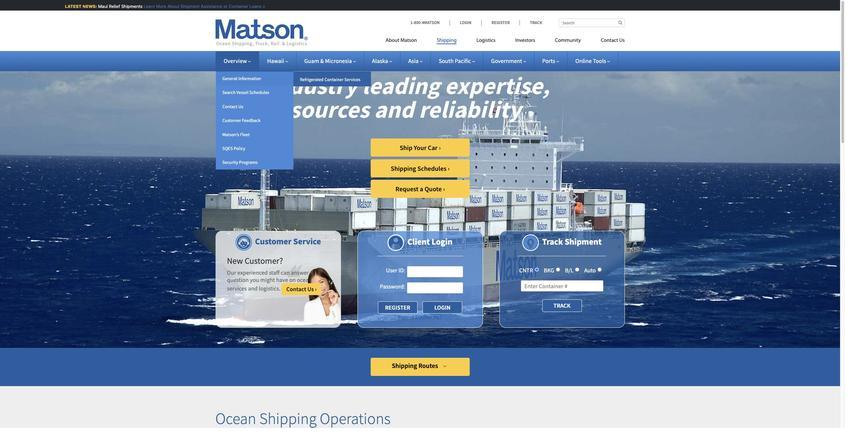 Task type: vqa. For each thing, say whether or not it's contained in the screenshot.
THE REQUEST A QUOTE › LINK
yes



Task type: describe. For each thing, give the bounding box(es) containing it.
ship your car ›
[[400, 144, 441, 152]]

new customer?
[[227, 256, 283, 267]]

1-800-4matson link
[[411, 20, 450, 25]]

alaska link
[[372, 57, 392, 65]]

track link
[[520, 20, 542, 25]]

asia
[[408, 57, 419, 65]]

search
[[222, 90, 236, 96]]

or
[[222, 4, 227, 9]]

sqes
[[222, 146, 233, 152]]

contact us for top the "contact us" link
[[601, 38, 625, 43]]

investors
[[516, 38, 535, 43]]

0 vertical spatial schedules
[[249, 90, 269, 96]]

us for the leftmost the "contact us" link
[[238, 104, 243, 110]]

login link
[[450, 20, 482, 25]]

b/l
[[565, 267, 574, 274]]

learn
[[142, 4, 154, 9]]

news:
[[81, 4, 96, 9]]

online
[[576, 57, 592, 65]]

leading
[[362, 71, 440, 101]]

user id:
[[386, 267, 405, 274]]

shipping schedules › link
[[371, 160, 470, 178]]

guam
[[304, 57, 319, 65]]

on
[[289, 276, 296, 284]]

contact for top the "contact us" link
[[601, 38, 618, 43]]

shipping link
[[427, 35, 467, 48]]

Enter Container # text field
[[521, 281, 604, 292]]

contact for the leftmost the "contact us" link
[[222, 104, 238, 110]]

resources
[[268, 94, 370, 125]]

ports
[[543, 57, 555, 65]]

forgot password? link
[[398, 314, 442, 321]]

0 horizontal spatial login
[[432, 236, 453, 247]]

security programs
[[222, 160, 258, 166]]

your
[[414, 144, 427, 152]]

vessel
[[237, 90, 249, 96]]

1 vertical spatial register link
[[378, 302, 418, 314]]

B/L radio
[[575, 268, 580, 272]]

shipping routes link
[[371, 358, 470, 376]]

government link
[[491, 57, 526, 65]]

contact us › link
[[282, 284, 321, 295]]

logistics
[[477, 38, 496, 43]]

customer for customer feedback
[[222, 118, 241, 124]]

relief
[[108, 4, 119, 9]]

assistance
[[200, 4, 221, 9]]

general information link
[[216, 72, 293, 86]]

CNTR radio
[[535, 268, 539, 272]]

reliability
[[419, 94, 521, 125]]

client login
[[408, 236, 453, 247]]

track for track 'button'
[[554, 302, 571, 310]]

south pacific link
[[439, 57, 475, 65]]

services and
[[227, 285, 258, 293]]

track shipment
[[542, 236, 602, 247]]

might
[[260, 276, 275, 284]]

investors link
[[506, 35, 545, 48]]

about matson link
[[386, 35, 427, 48]]

feedback
[[242, 118, 261, 124]]

general
[[222, 76, 237, 82]]

refrigerated container services link
[[293, 73, 371, 87]]

customer?
[[245, 256, 283, 267]]

ports link
[[543, 57, 559, 65]]

policy
[[234, 146, 245, 152]]

guam & micronesia
[[304, 57, 352, 65]]

ship
[[400, 144, 413, 152]]

and
[[374, 94, 414, 125]]

search image
[[619, 20, 623, 25]]

4matson
[[422, 20, 440, 25]]

0 vertical spatial about
[[166, 4, 178, 9]]

shipments
[[120, 4, 141, 9]]

top menu navigation
[[386, 35, 625, 48]]

customer service
[[255, 236, 321, 247]]

community link
[[545, 35, 591, 48]]

matson's fleet link
[[216, 128, 293, 142]]

track button
[[542, 300, 582, 312]]

sqes policy link
[[216, 142, 293, 156]]

1 horizontal spatial container
[[325, 77, 344, 83]]

maui
[[97, 4, 107, 9]]

micronesia
[[325, 57, 352, 65]]

pacific
[[455, 57, 471, 65]]

ocean
[[297, 276, 312, 284]]

search vessel schedules
[[222, 90, 269, 96]]

overview
[[224, 57, 247, 65]]

about matson
[[386, 38, 417, 43]]

overview link
[[224, 57, 251, 65]]



Task type: locate. For each thing, give the bounding box(es) containing it.
>
[[261, 4, 264, 9]]

logistics link
[[467, 35, 506, 48]]

customer up matson's
[[222, 118, 241, 124]]

track up investors
[[530, 20, 542, 25]]

answer
[[291, 269, 309, 277]]

1 horizontal spatial us
[[308, 286, 314, 293]]

1 horizontal spatial register link
[[482, 20, 520, 25]]

register for bottommost "register" link
[[385, 304, 410, 312]]

shipping up request
[[391, 164, 416, 173]]

contact up "tools"
[[601, 38, 618, 43]]

schedules up 'quote'
[[418, 164, 447, 173]]

shipment up b/l option
[[565, 236, 602, 247]]

1 horizontal spatial register
[[492, 20, 510, 25]]

shipping routes
[[392, 362, 438, 370]]

refrigerated
[[300, 77, 324, 83]]

programs
[[239, 160, 258, 166]]

us inside "top menu" navigation
[[620, 38, 625, 43]]

contact us link
[[591, 35, 625, 48], [216, 100, 293, 114]]

schedules inside 'link'
[[418, 164, 447, 173]]

cntr
[[519, 267, 533, 274]]

0 vertical spatial customer
[[222, 118, 241, 124]]

about
[[166, 4, 178, 9], [386, 38, 400, 43]]

container right or
[[228, 4, 247, 9]]

BKG radio
[[556, 268, 560, 272]]

1 vertical spatial contact us link
[[216, 100, 293, 114]]

1 vertical spatial schedules
[[418, 164, 447, 173]]

new
[[227, 256, 243, 267]]

register link
[[482, 20, 520, 25], [378, 302, 418, 314]]

our
[[227, 269, 236, 277]]

contact us inside "top menu" navigation
[[601, 38, 625, 43]]

contact us ›
[[286, 286, 317, 293]]

0 horizontal spatial contact us link
[[216, 100, 293, 114]]

about right 'more'
[[166, 4, 178, 9]]

contact
[[601, 38, 618, 43], [222, 104, 238, 110], [286, 286, 306, 293]]

track down the enter container # text field
[[554, 302, 571, 310]]

0 horizontal spatial schedules
[[249, 90, 269, 96]]

User ID: text field
[[407, 267, 463, 278]]

question
[[227, 276, 249, 284]]

2 horizontal spatial contact
[[601, 38, 618, 43]]

us down search icon on the top of the page
[[620, 38, 625, 43]]

› inside 'link'
[[448, 164, 450, 173]]

south pacific
[[439, 57, 471, 65]]

about inside "top menu" navigation
[[386, 38, 400, 43]]

about left matson
[[386, 38, 400, 43]]

0 vertical spatial contact
[[601, 38, 618, 43]]

0 vertical spatial contact us
[[601, 38, 625, 43]]

track for track shipment
[[542, 236, 563, 247]]

schedules down general information link
[[249, 90, 269, 96]]

contact inside "top menu" navigation
[[601, 38, 618, 43]]

1 vertical spatial container
[[325, 77, 344, 83]]

services
[[345, 77, 361, 83]]

routes
[[419, 362, 438, 370]]

0 horizontal spatial contact us
[[222, 104, 243, 110]]

1 vertical spatial contact
[[222, 104, 238, 110]]

track for 'track' link
[[530, 20, 542, 25]]

1 horizontal spatial contact
[[286, 286, 306, 293]]

0 horizontal spatial register
[[385, 304, 410, 312]]

loans
[[248, 4, 260, 9]]

1 horizontal spatial schedules
[[418, 164, 447, 173]]

&
[[320, 57, 324, 65]]

0 horizontal spatial us
[[238, 104, 243, 110]]

track inside 'button'
[[554, 302, 571, 310]]

auto
[[585, 267, 596, 274]]

customer feedback link
[[216, 114, 293, 128]]

customer for customer service
[[255, 236, 292, 247]]

contact us for the leftmost the "contact us" link
[[222, 104, 243, 110]]

customer inside customer feedback link
[[222, 118, 241, 124]]

shipping inside 'link'
[[391, 164, 416, 173]]

800-
[[414, 20, 422, 25]]

register link up "top menu" navigation at the top
[[482, 20, 520, 25]]

customer up customer?
[[255, 236, 292, 247]]

customer
[[222, 118, 241, 124], [255, 236, 292, 247]]

expertise,
[[445, 71, 550, 101]]

our experienced staff can answer any question you might have on ocean services and logistics.
[[227, 269, 319, 293]]

1 vertical spatial about
[[386, 38, 400, 43]]

latest news: maui relief shipments learn more about shipment assistance or container loans >
[[64, 4, 264, 9]]

0 vertical spatial contact us link
[[591, 35, 625, 48]]

shipping schedules ›
[[391, 164, 450, 173]]

register up "top menu" navigation at the top
[[492, 20, 510, 25]]

id:
[[399, 267, 405, 274]]

sqes policy
[[222, 146, 245, 152]]

forgot
[[398, 314, 415, 321]]

customer feedback
[[222, 118, 261, 124]]

contact us down search icon on the top of the page
[[601, 38, 625, 43]]

Auto radio
[[598, 268, 602, 272]]

guam & micronesia link
[[304, 57, 356, 65]]

refrigerated container services
[[300, 77, 361, 83]]

register link down password:
[[378, 302, 418, 314]]

track
[[530, 20, 542, 25], [542, 236, 563, 247], [554, 302, 571, 310]]

1 horizontal spatial customer
[[255, 236, 292, 247]]

1 vertical spatial login
[[432, 236, 453, 247]]

Password: password field
[[407, 283, 463, 294]]

can
[[281, 269, 290, 277]]

2 vertical spatial us
[[308, 286, 314, 293]]

password:
[[380, 283, 405, 291]]

0 horizontal spatial contact
[[222, 104, 238, 110]]

0 vertical spatial track
[[530, 20, 542, 25]]

logistics.
[[259, 285, 281, 293]]

alaska
[[372, 57, 388, 65]]

us down ocean
[[308, 286, 314, 293]]

0 horizontal spatial shipment
[[179, 4, 198, 9]]

register for rightmost "register" link
[[492, 20, 510, 25]]

matson
[[401, 38, 417, 43]]

shipping for shipping
[[437, 38, 457, 43]]

1 horizontal spatial contact us link
[[591, 35, 625, 48]]

login
[[460, 20, 472, 25], [432, 236, 453, 247]]

None search field
[[559, 18, 625, 27]]

0 vertical spatial shipping
[[437, 38, 457, 43]]

bkg
[[544, 267, 555, 274]]

hawaii
[[267, 57, 284, 65]]

contact down search
[[222, 104, 238, 110]]

forgot password?
[[398, 314, 442, 321]]

1 vertical spatial customer
[[255, 236, 292, 247]]

1 vertical spatial us
[[238, 104, 243, 110]]

0 vertical spatial container
[[228, 4, 247, 9]]

car
[[428, 144, 438, 152]]

track up bkg option
[[542, 236, 563, 247]]

contact us
[[601, 38, 625, 43], [222, 104, 243, 110]]

register up forgot
[[385, 304, 410, 312]]

contact down on
[[286, 286, 306, 293]]

learn more about shipment assistance or container loans > link
[[142, 4, 264, 9]]

shipping left routes
[[392, 362, 417, 370]]

shipment
[[179, 4, 198, 9], [565, 236, 602, 247]]

2 vertical spatial contact
[[286, 286, 306, 293]]

2 vertical spatial track
[[554, 302, 571, 310]]

south
[[439, 57, 454, 65]]

0 horizontal spatial container
[[228, 4, 247, 9]]

1 horizontal spatial contact us
[[601, 38, 625, 43]]

1-
[[411, 20, 414, 25]]

None button
[[423, 302, 462, 314]]

any
[[310, 269, 319, 277]]

us up customer feedback
[[238, 104, 243, 110]]

online tools
[[576, 57, 606, 65]]

shipping for shipping routes
[[392, 362, 417, 370]]

2 vertical spatial shipping
[[392, 362, 417, 370]]

more
[[155, 4, 165, 9]]

container
[[228, 4, 247, 9], [325, 77, 344, 83]]

request a quote › link
[[371, 180, 470, 198]]

0 horizontal spatial about
[[166, 4, 178, 9]]

you
[[250, 276, 259, 284]]

have
[[276, 276, 288, 284]]

user
[[386, 267, 397, 274]]

1 vertical spatial register
[[385, 304, 410, 312]]

contact us link up "tools"
[[591, 35, 625, 48]]

container left services
[[325, 77, 344, 83]]

1 vertical spatial track
[[542, 236, 563, 247]]

0 vertical spatial register
[[492, 20, 510, 25]]

latest
[[64, 4, 80, 9]]

asia link
[[408, 57, 423, 65]]

contact us link up feedback
[[216, 100, 293, 114]]

password?
[[416, 314, 442, 321]]

›
[[439, 144, 441, 152], [448, 164, 450, 173], [443, 185, 445, 193], [315, 286, 317, 293]]

login up shipping link on the right of the page
[[460, 20, 472, 25]]

industry leading expertise, resources and reliability
[[268, 71, 550, 125]]

1 horizontal spatial shipment
[[565, 236, 602, 247]]

shipping for shipping schedules ›
[[391, 164, 416, 173]]

matson's
[[222, 132, 239, 138]]

Search search field
[[559, 18, 625, 27]]

security programs link
[[216, 156, 293, 170]]

us for top the "contact us" link
[[620, 38, 625, 43]]

0 horizontal spatial register link
[[378, 302, 418, 314]]

fleet
[[240, 132, 250, 138]]

1 vertical spatial shipping
[[391, 164, 416, 173]]

0 vertical spatial shipment
[[179, 4, 198, 9]]

ship your car › link
[[371, 139, 470, 157]]

image of smiling customer service agent ready to help. image
[[303, 268, 341, 323]]

1 horizontal spatial login
[[460, 20, 472, 25]]

contact us down search
[[222, 104, 243, 110]]

government
[[491, 57, 522, 65]]

1 vertical spatial shipment
[[565, 236, 602, 247]]

1 vertical spatial contact us
[[222, 104, 243, 110]]

experienced
[[237, 269, 268, 277]]

shipping up south
[[437, 38, 457, 43]]

search vessel schedules link
[[216, 86, 293, 100]]

blue matson logo with ocean, shipping, truck, rail and logistics written beneath it. image
[[215, 19, 308, 47]]

0 horizontal spatial customer
[[222, 118, 241, 124]]

1 horizontal spatial about
[[386, 38, 400, 43]]

2 horizontal spatial us
[[620, 38, 625, 43]]

0 vertical spatial login
[[460, 20, 472, 25]]

shipment left assistance
[[179, 4, 198, 9]]

login right client
[[432, 236, 453, 247]]

community
[[555, 38, 581, 43]]

0 vertical spatial us
[[620, 38, 625, 43]]

0 vertical spatial register link
[[482, 20, 520, 25]]

1-800-4matson
[[411, 20, 440, 25]]

general information
[[222, 76, 261, 82]]

shipping inside "top menu" navigation
[[437, 38, 457, 43]]



